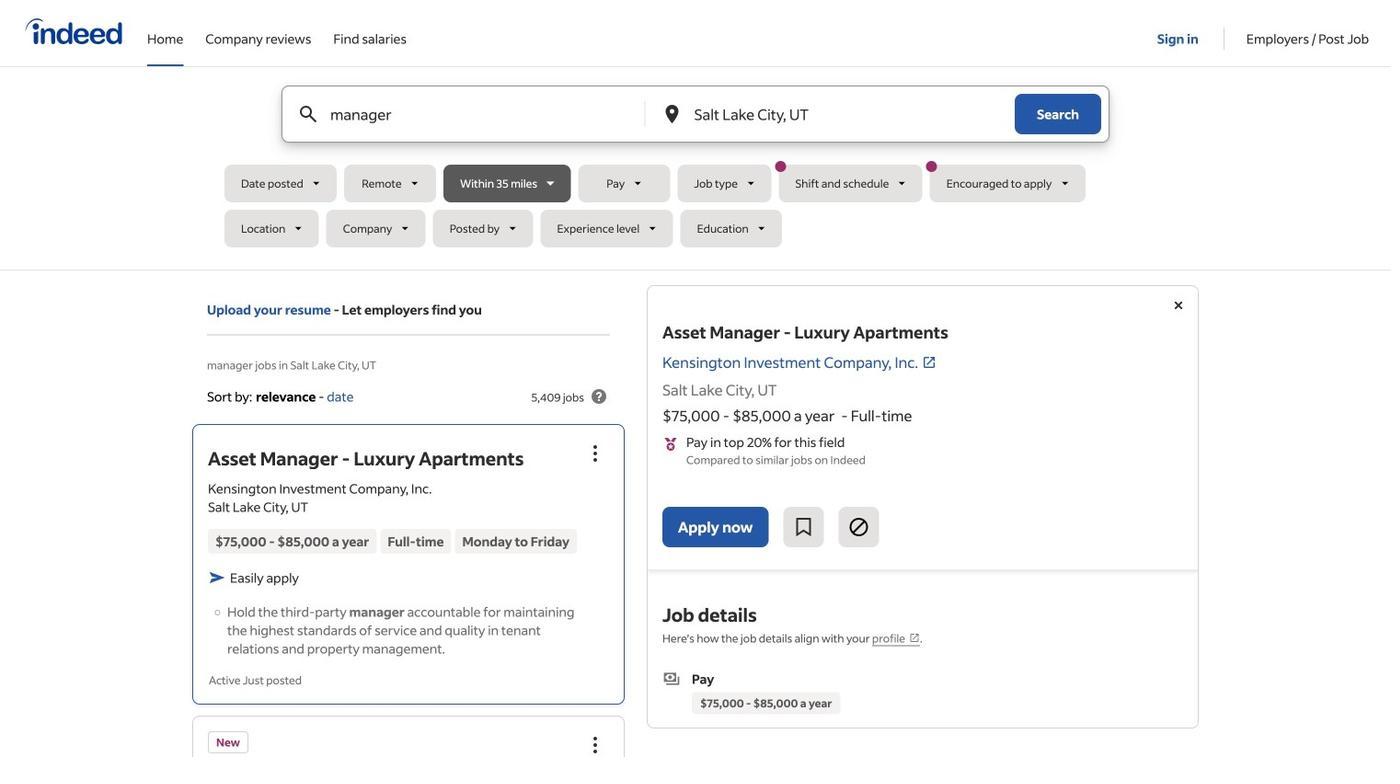 Task type: describe. For each thing, give the bounding box(es) containing it.
job actions for machine shop manager is collapsed image
[[584, 734, 607, 757]]

Edit location text field
[[691, 87, 978, 142]]

job preferences (opens in a new window) image
[[909, 633, 920, 644]]

search: Job title, keywords, or company text field
[[327, 87, 614, 142]]

job actions for asset manager - luxury apartments is collapsed image
[[584, 443, 607, 465]]

save this job image
[[793, 516, 815, 538]]



Task type: locate. For each thing, give the bounding box(es) containing it.
help icon image
[[588, 386, 610, 408]]

None search field
[[225, 86, 1167, 255]]

kensington investment company, inc. (opens in a new tab) image
[[922, 355, 937, 370]]

not interested image
[[848, 516, 870, 538]]

close job details image
[[1168, 295, 1190, 317]]



Task type: vqa. For each thing, say whether or not it's contained in the screenshot.
Account 'icon'
no



